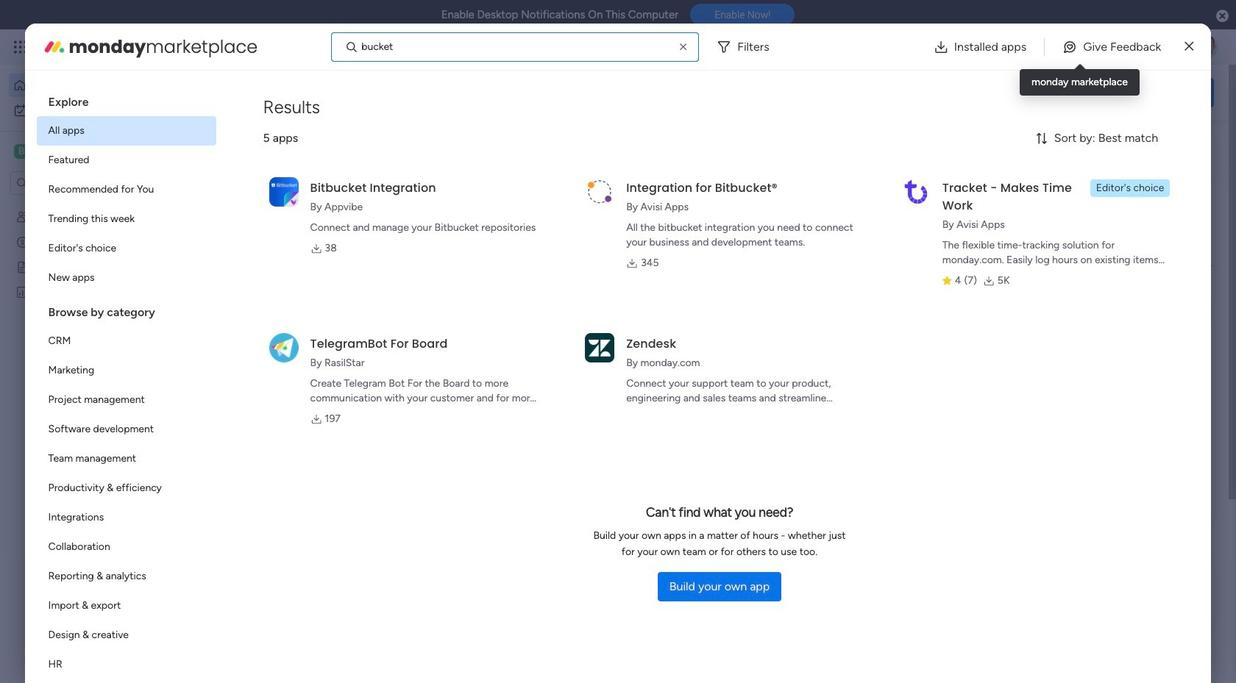 Task type: vqa. For each thing, say whether or not it's contained in the screenshot.
GETTING STARTED element
yes



Task type: locate. For each thing, give the bounding box(es) containing it.
check circle image
[[1016, 186, 1025, 198]]

update feed image
[[1008, 40, 1023, 54]]

dapulse x slim image
[[1185, 38, 1194, 56]]

workspace image
[[14, 144, 29, 160]]

1 heading from the top
[[37, 82, 216, 116]]

help center element
[[994, 637, 1215, 684]]

quick search results list box
[[227, 167, 959, 543]]

option
[[9, 74, 179, 97], [9, 99, 179, 122], [37, 116, 216, 146], [37, 146, 216, 175], [37, 175, 216, 205], [0, 204, 188, 206], [37, 205, 216, 234], [37, 234, 216, 264], [37, 264, 216, 293], [37, 327, 216, 356], [37, 356, 216, 386], [37, 386, 216, 415], [37, 415, 216, 445], [37, 445, 216, 474], [37, 474, 216, 504], [37, 504, 216, 533], [37, 533, 216, 562], [37, 562, 216, 592], [37, 592, 216, 621], [37, 621, 216, 651], [37, 651, 216, 680]]

notifications image
[[975, 40, 990, 54]]

monday marketplace image
[[42, 35, 66, 59]]

0 vertical spatial heading
[[37, 82, 216, 116]]

invite members image
[[1040, 40, 1055, 54]]

app logo image
[[269, 177, 299, 207], [585, 177, 615, 207], [902, 177, 931, 207], [269, 333, 299, 363], [585, 333, 615, 363]]

heading
[[37, 82, 216, 116], [37, 293, 216, 327]]

dapulse x slim image
[[1193, 136, 1210, 154]]

public dashboard image
[[15, 285, 29, 299]]

2 image
[[1019, 30, 1032, 47]]

search everything image
[[1109, 40, 1123, 54]]

workspace selection element
[[14, 143, 93, 160]]

public board image
[[15, 260, 29, 274]]

terry turtle image
[[1196, 35, 1219, 59]]

list box
[[37, 82, 216, 684], [0, 201, 188, 503]]

1 vertical spatial heading
[[37, 293, 216, 327]]



Task type: describe. For each thing, give the bounding box(es) containing it.
select product image
[[13, 40, 28, 54]]

getting started element
[[994, 566, 1215, 625]]

circle o image
[[1016, 243, 1025, 254]]

see plans image
[[244, 39, 257, 55]]

help image
[[1141, 40, 1156, 54]]

dapulse close image
[[1217, 9, 1229, 24]]

v2 bolt switch image
[[1121, 84, 1129, 100]]

monday marketplace image
[[1073, 40, 1087, 54]]

Search in workspace field
[[31, 175, 123, 192]]

2 heading from the top
[[37, 293, 216, 327]]

v2 user feedback image
[[1006, 84, 1017, 101]]



